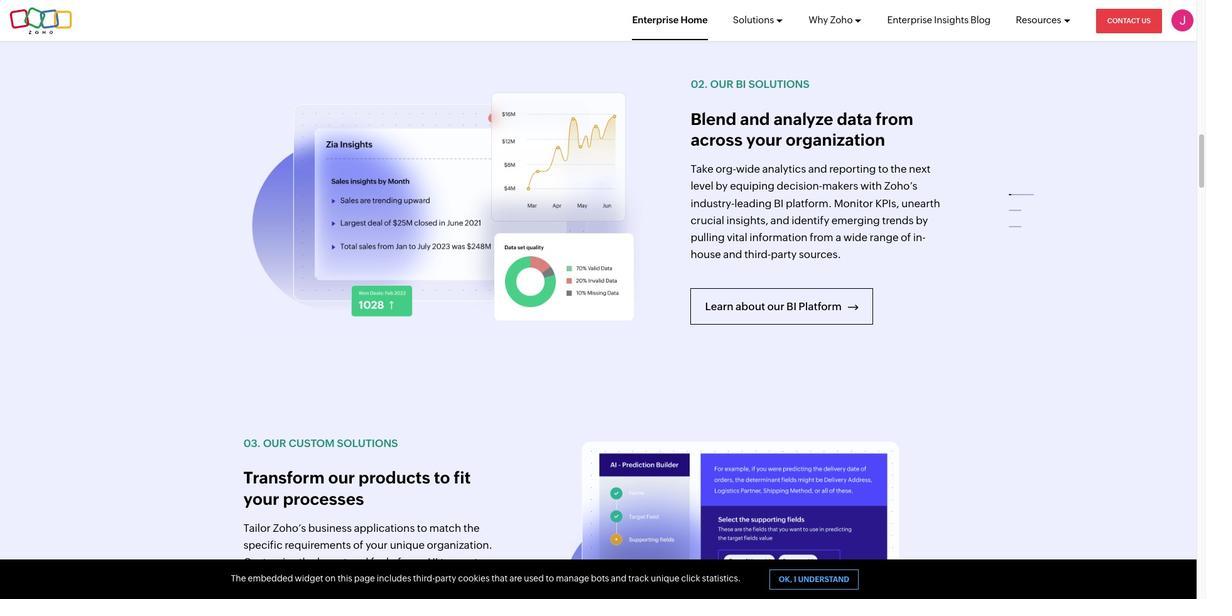 Task type: vqa. For each thing, say whether or not it's contained in the screenshot.
Zoho crm Logo
no



Task type: describe. For each thing, give the bounding box(es) containing it.
02.
[[691, 78, 708, 91]]

contact us
[[1108, 17, 1152, 25]]

transform our products to fit your processes
[[244, 469, 471, 509]]

your down emerging
[[834, 231, 856, 244]]

ensure
[[804, 180, 838, 193]]

the
[[231, 574, 246, 584]]

your left ui
[[404, 557, 426, 569]]

the embedded widget on this page includes third-party cookies that are used to manage bots and track unique click statistics.
[[231, 574, 741, 584]]

our for 03.
[[263, 438, 286, 450]]

page
[[354, 574, 375, 584]]

equiping
[[731, 180, 775, 193]]

and inside blend and analyze data from across your organization
[[741, 110, 770, 129]]

track
[[629, 574, 649, 584]]

into
[[293, 591, 312, 600]]

with
[[861, 180, 883, 193]]

side
[[244, 591, 264, 600]]

your up feel
[[366, 539, 388, 552]]

and right the "bots"
[[611, 574, 627, 584]]

your down take
[[691, 180, 713, 193]]

bi inside 'link'
[[787, 301, 797, 313]]

enrich,
[[738, 231, 772, 244]]

leading
[[735, 197, 772, 210]]

data up decision-
[[771, 163, 793, 175]]

learn about our bi platform link
[[691, 289, 874, 325]]

in-
[[914, 231, 926, 244]]

organization
[[786, 131, 886, 150]]

access
[[402, 591, 436, 600]]

james peterson image
[[1172, 9, 1194, 31]]

your up kpis,
[[862, 180, 884, 193]]

enterprise for enterprise insights blog
[[888, 14, 933, 25]]

kpis,
[[876, 197, 900, 210]]

bots
[[591, 574, 610, 584]]

from inside take org-wide analytics and reporting to the next level by equiping decision-makers with zoho's industry-leading bi platform. monitor kpis, unearth crucial insights, and identify emerging trends by pulling vital information from a wide range of in- house and third-party sources.
[[810, 231, 834, 244]]

data inside blend and analyze data from across your organization
[[837, 110, 873, 129]]

contact us link
[[1097, 9, 1163, 33]]

2 vertical spatial the
[[299, 557, 315, 569]]

actually
[[762, 197, 800, 210]]

specific
[[244, 539, 283, 552]]

monitor
[[835, 197, 874, 210]]

our bi solutions image
[[244, 76, 652, 337]]

0 vertical spatial zoho
[[831, 14, 853, 25]]

a inside take org-wide analytics and reporting to the next level by equiping decision-makers with zoho's industry-leading bi platform. monitor kpis, unearth crucial insights, and identify emerging trends by pulling vital information from a wide range of in- house and third-party sources.
[[836, 231, 842, 244]]

ok, i understand
[[779, 576, 850, 585]]

sources.
[[799, 248, 842, 261]]

customize
[[244, 557, 297, 569]]

level inside the bring high-level data maintenance to every team in your organization, and ensure that your business intelligence is actually accurate.use zoho's bi tools to automate your data preparation and hygiene. clean, connect, enrich, and correct your data stores to generate up-to-date, accurate analytics, powered by smarter ai.
[[746, 163, 769, 175]]

ui
[[428, 557, 438, 569]]

why zoho
[[809, 14, 853, 25]]

0 vertical spatial wide
[[736, 163, 761, 175]]

and down actually
[[771, 214, 790, 227]]

ok,
[[779, 576, 793, 585]]

1 vertical spatial party
[[435, 574, 457, 584]]

and up date,
[[774, 231, 793, 244]]

makers
[[823, 180, 859, 193]]

i
[[795, 576, 797, 585]]

and up ensure
[[809, 163, 828, 175]]

stores
[[882, 231, 912, 244]]

embedded
[[248, 574, 293, 584]]

more
[[244, 574, 270, 586]]

accurate
[[795, 248, 839, 261]]

efficient
[[272, 574, 313, 586]]

or
[[424, 574, 435, 586]]

data up information
[[765, 214, 787, 227]]

clean,
[[916, 214, 948, 227]]

in
[[932, 163, 941, 175]]

statistics.
[[703, 574, 741, 584]]

why
[[809, 14, 829, 25]]

crucial
[[691, 214, 725, 227]]

1 vertical spatial third-
[[413, 574, 435, 584]]

all
[[438, 591, 449, 600]]

your down embed
[[451, 591, 473, 600]]

every
[[875, 163, 902, 175]]

custom
[[289, 438, 335, 450]]

trends
[[883, 214, 914, 227]]

on
[[325, 574, 336, 584]]

processes
[[283, 490, 364, 509]]

date,
[[768, 248, 793, 261]]

decision-
[[777, 180, 823, 193]]

manage
[[556, 574, 590, 584]]

applications
[[354, 522, 415, 535]]

insights
[[935, 14, 969, 25]]

02. our bi solutions
[[691, 78, 810, 91]]

bi inside the bring high-level data maintenance to every team in your organization, and ensure that your business intelligence is actually accurate.use zoho's bi tools to automate your data preparation and hygiene. clean, connect, enrich, and correct your data stores to generate up-to-date, accurate analytics, powered by smarter ai.
[[906, 197, 915, 210]]

our custom solutions image
[[545, 436, 954, 600]]

that inside the bring high-level data maintenance to every team in your organization, and ensure that your business intelligence is actually accurate.use zoho's bi tools to automate your data preparation and hygiene. clean, connect, enrich, and correct your data stores to generate up-to-date, accurate analytics, powered by smarter ai.
[[840, 180, 859, 193]]

by inside the bring high-level data maintenance to every team in your organization, and ensure that your business intelligence is actually accurate.use zoho's bi tools to automate your data preparation and hygiene. clean, connect, enrich, and correct your data stores to generate up-to-date, accurate analytics, powered by smarter ai.
[[937, 248, 949, 261]]

is
[[752, 197, 759, 210]]

are
[[510, 574, 523, 584]]

about
[[736, 301, 766, 313]]

zoho enterprise logo image
[[9, 7, 72, 34]]

match
[[430, 522, 462, 535]]

0 horizontal spatial of
[[353, 539, 364, 552]]

to inside transform our products to fit your processes
[[434, 469, 450, 488]]

products inside transform our products to fit your processes
[[359, 469, 431, 488]]

apps
[[266, 591, 291, 600]]

home
[[681, 14, 708, 25]]

0 horizontal spatial by
[[716, 180, 728, 193]]

1 vertical spatial the
[[464, 522, 480, 535]]

experience
[[366, 574, 422, 586]]

03. our custom solutions
[[244, 438, 398, 450]]

products inside the tailor zoho's business applications to match the specific requirements of your unique organization. customize the layout and feel of your ui to create a more efficient employee experience or embed client- side apps into zoho products to access all your
[[342, 591, 387, 600]]

next
[[910, 163, 931, 175]]

information
[[750, 231, 808, 244]]



Task type: locate. For each thing, give the bounding box(es) containing it.
a up the embedded widget on this page includes third-party cookies that are used to manage bots and track unique click statistics.
[[486, 557, 492, 569]]

2 horizontal spatial by
[[937, 248, 949, 261]]

2 horizontal spatial of
[[901, 231, 912, 244]]

by right powered
[[937, 248, 949, 261]]

1 vertical spatial our
[[263, 438, 286, 450]]

intelligence
[[691, 197, 749, 210]]

1 horizontal spatial of
[[391, 557, 402, 569]]

enterprise home
[[633, 14, 708, 25]]

0 horizontal spatial our
[[328, 469, 355, 488]]

unique inside the tailor zoho's business applications to match the specific requirements of your unique organization. customize the layout and feel of your ui to create a more efficient employee experience or embed client- side apps into zoho products to access all your
[[390, 539, 425, 552]]

blog
[[971, 14, 991, 25]]

1 horizontal spatial zoho
[[831, 14, 853, 25]]

take
[[691, 163, 714, 175]]

bi right is
[[774, 197, 784, 210]]

that down reporting at the right top of the page
[[840, 180, 859, 193]]

resources
[[1017, 14, 1062, 25]]

0 horizontal spatial third-
[[413, 574, 435, 584]]

level down take
[[691, 180, 714, 193]]

up-
[[738, 248, 755, 261]]

from up every
[[876, 110, 914, 129]]

1 horizontal spatial by
[[917, 214, 929, 227]]

1 horizontal spatial wide
[[844, 231, 868, 244]]

1 horizontal spatial tab list
[[1004, 184, 1042, 256]]

create
[[453, 557, 484, 569]]

1 horizontal spatial that
[[840, 180, 859, 193]]

0 vertical spatial zoho's
[[885, 180, 918, 193]]

1 vertical spatial level
[[691, 180, 714, 193]]

and down monitor
[[850, 214, 869, 227]]

your down leading
[[741, 214, 763, 227]]

unearth
[[902, 197, 941, 210]]

bi inside take org-wide analytics and reporting to the next level by equiping decision-makers with zoho's industry-leading bi platform. monitor kpis, unearth crucial insights, and identify emerging trends by pulling vital information from a wide range of in- house and third-party sources.
[[774, 197, 784, 210]]

range
[[870, 231, 899, 244]]

ai.
[[732, 265, 745, 278]]

0 horizontal spatial solutions
[[337, 438, 398, 450]]

data up organization
[[837, 110, 873, 129]]

our right about
[[768, 301, 785, 313]]

unique down applications
[[390, 539, 425, 552]]

correct
[[796, 231, 832, 244]]

enterprise for enterprise home
[[633, 14, 679, 25]]

and inside the tailor zoho's business applications to match the specific requirements of your unique organization. customize the layout and feel of your ui to create a more efficient employee experience or embed client- side apps into zoho products to access all your
[[350, 557, 369, 569]]

our right the 02.
[[711, 78, 734, 91]]

of up includes
[[391, 557, 402, 569]]

1 vertical spatial a
[[486, 557, 492, 569]]

enterprise left 'insights'
[[888, 14, 933, 25]]

a inside the tailor zoho's business applications to match the specific requirements of your unique organization. customize the layout and feel of your ui to create a more efficient employee experience or embed client- side apps into zoho products to access all your
[[486, 557, 492, 569]]

your
[[747, 131, 783, 150], [691, 180, 713, 193], [862, 180, 884, 193], [741, 214, 763, 227], [834, 231, 856, 244], [244, 490, 280, 509], [366, 539, 388, 552], [404, 557, 426, 569], [451, 591, 473, 600]]

zoho's inside take org-wide analytics and reporting to the next level by equiping decision-makers with zoho's industry-leading bi platform. monitor kpis, unearth crucial insights, and identify emerging trends by pulling vital information from a wide range of in- house and third-party sources.
[[885, 180, 918, 193]]

that left are
[[492, 574, 508, 584]]

zoho's inside the bring high-level data maintenance to every team in your organization, and ensure that your business intelligence is actually accurate.use zoho's bi tools to automate your data preparation and hygiene. clean, connect, enrich, and correct your data stores to generate up-to-date, accurate analytics, powered by smarter ai.
[[870, 197, 903, 210]]

1 horizontal spatial the
[[464, 522, 480, 535]]

zoho right why
[[831, 14, 853, 25]]

connect,
[[691, 231, 735, 244]]

2 enterprise from the left
[[888, 14, 933, 25]]

0 horizontal spatial that
[[492, 574, 508, 584]]

1 vertical spatial that
[[492, 574, 508, 584]]

wide down emerging
[[844, 231, 868, 244]]

a
[[836, 231, 842, 244], [486, 557, 492, 569]]

the up organization.
[[464, 522, 480, 535]]

0 horizontal spatial party
[[435, 574, 457, 584]]

0 vertical spatial the
[[891, 163, 907, 175]]

analytics,
[[841, 248, 888, 261]]

1 vertical spatial unique
[[651, 574, 680, 584]]

your inside transform our products to fit your processes
[[244, 490, 280, 509]]

and down 02. our bi solutions
[[741, 110, 770, 129]]

feel
[[371, 557, 389, 569]]

us
[[1142, 17, 1152, 25]]

1 horizontal spatial enterprise
[[888, 14, 933, 25]]

zoho inside the tailor zoho's business applications to match the specific requirements of your unique organization. customize the layout and feel of your ui to create a more efficient employee experience or embed client- side apps into zoho products to access all your
[[314, 591, 340, 600]]

0 horizontal spatial enterprise
[[633, 14, 679, 25]]

tab list for tailor zoho's business applications to match the specific requirements of your unique organization. customize the layout and feel of your ui to create a more efficient employee experience or embed client- side apps into zoho products to access all your 
[[156, 550, 193, 600]]

business inside the tailor zoho's business applications to match the specific requirements of your unique organization. customize the layout and feel of your ui to create a more efficient employee experience or embed client- side apps into zoho products to access all your
[[309, 522, 352, 535]]

1 enterprise from the left
[[633, 14, 679, 25]]

of inside take org-wide analytics and reporting to the next level by equiping decision-makers with zoho's industry-leading bi platform. monitor kpis, unearth crucial insights, and identify emerging trends by pulling vital information from a wide range of in- house and third-party sources.
[[901, 231, 912, 244]]

maintenance
[[795, 163, 860, 175]]

high-
[[720, 163, 746, 175]]

solutions for 03. our custom solutions
[[337, 438, 398, 450]]

business inside the bring high-level data maintenance to every team in your organization, and ensure that your business intelligence is actually accurate.use zoho's bi tools to automate your data preparation and hygiene. clean, connect, enrich, and correct your data stores to generate up-to-date, accurate analytics, powered by smarter ai.
[[886, 180, 930, 193]]

0 horizontal spatial the
[[299, 557, 315, 569]]

understand
[[799, 576, 850, 585]]

party up all
[[435, 574, 457, 584]]

0 vertical spatial our
[[711, 78, 734, 91]]

0 horizontal spatial from
[[810, 231, 834, 244]]

business
[[886, 180, 930, 193], [309, 522, 352, 535]]

transform
[[244, 469, 325, 488]]

solutions
[[733, 14, 775, 25]]

bi right the 02.
[[736, 78, 747, 91]]

1 vertical spatial of
[[353, 539, 364, 552]]

business up requirements
[[309, 522, 352, 535]]

1 horizontal spatial party
[[771, 248, 797, 261]]

bi left tools
[[906, 197, 915, 210]]

1 horizontal spatial level
[[746, 163, 769, 175]]

analytics
[[763, 163, 807, 175]]

bi left platform
[[787, 301, 797, 313]]

1 horizontal spatial a
[[836, 231, 842, 244]]

of down applications
[[353, 539, 364, 552]]

bring high-level data maintenance to every team in your organization, and ensure that your business intelligence is actually accurate.use zoho's bi tools to automate your data preparation and hygiene. clean, connect, enrich, and correct your data stores to generate up-to-date, accurate analytics, powered by smarter ai.
[[691, 163, 954, 278]]

to-
[[755, 248, 768, 261]]

tab list for bring high-level data maintenance to every team in your organization, and ensure that your business intelligence is actually accurate.use zoho's bi tools to automate your data preparation and hygiene. clean, connect, enrich, and correct your data stores to generate up-to-date, accurate analytics, powered by smarter ai.
[[1004, 184, 1042, 256]]

a down emerging
[[836, 231, 842, 244]]

1 vertical spatial by
[[917, 214, 929, 227]]

0 vertical spatial by
[[716, 180, 728, 193]]

tailor
[[244, 522, 271, 535]]

third- inside take org-wide analytics and reporting to the next level by equiping decision-makers with zoho's industry-leading bi platform. monitor kpis, unearth crucial insights, and identify emerging trends by pulling vital information from a wide range of in- house and third-party sources.
[[745, 248, 771, 261]]

1 horizontal spatial our
[[711, 78, 734, 91]]

1 horizontal spatial from
[[876, 110, 914, 129]]

zoho's inside the tailor zoho's business applications to match the specific requirements of your unique organization. customize the layout and feel of your ui to create a more efficient employee experience or embed client- side apps into zoho products to access all your
[[273, 522, 306, 535]]

zoho
[[831, 14, 853, 25], [314, 591, 340, 600]]

1 vertical spatial zoho's
[[870, 197, 903, 210]]

platform.
[[786, 197, 832, 210]]

1 horizontal spatial our
[[768, 301, 785, 313]]

bi
[[736, 78, 747, 91], [774, 197, 784, 210], [906, 197, 915, 210], [787, 301, 797, 313]]

0 vertical spatial third-
[[745, 248, 771, 261]]

1 vertical spatial tab list
[[156, 550, 193, 600]]

business down team
[[886, 180, 930, 193]]

0 vertical spatial from
[[876, 110, 914, 129]]

vital
[[727, 231, 748, 244]]

0 vertical spatial business
[[886, 180, 930, 193]]

0 vertical spatial that
[[840, 180, 859, 193]]

requirements
[[285, 539, 351, 552]]

house
[[691, 248, 722, 261]]

emerging
[[832, 214, 881, 227]]

and up page
[[350, 557, 369, 569]]

data up analytics,
[[858, 231, 880, 244]]

zoho's up hygiene.
[[870, 197, 903, 210]]

1 vertical spatial our
[[328, 469, 355, 488]]

org-
[[716, 163, 737, 175]]

level
[[746, 163, 769, 175], [691, 180, 714, 193]]

organization.
[[427, 539, 493, 552]]

solutions up transform our products to fit your processes
[[337, 438, 398, 450]]

products up applications
[[359, 469, 431, 488]]

to inside take org-wide analytics and reporting to the next level by equiping decision-makers with zoho's industry-leading bi platform. monitor kpis, unearth crucial insights, and identify emerging trends by pulling vital information from a wide range of in- house and third-party sources.
[[879, 163, 889, 175]]

solutions
[[749, 78, 810, 91], [337, 438, 398, 450]]

enterprise left home
[[633, 14, 679, 25]]

0 vertical spatial a
[[836, 231, 842, 244]]

1 horizontal spatial unique
[[651, 574, 680, 584]]

to
[[862, 163, 873, 175], [879, 163, 889, 175], [944, 197, 954, 210], [914, 231, 925, 244], [434, 469, 450, 488], [417, 522, 428, 535], [441, 557, 451, 569], [546, 574, 554, 584], [389, 591, 400, 600]]

our
[[711, 78, 734, 91], [263, 438, 286, 450]]

2 horizontal spatial the
[[891, 163, 907, 175]]

level up equiping
[[746, 163, 769, 175]]

by down unearth
[[917, 214, 929, 227]]

learn about our bi platform
[[706, 301, 844, 313]]

enterprise
[[633, 14, 679, 25], [888, 14, 933, 25]]

1 vertical spatial products
[[342, 591, 387, 600]]

1 vertical spatial zoho
[[314, 591, 340, 600]]

by
[[716, 180, 728, 193], [917, 214, 929, 227], [937, 248, 949, 261]]

0 horizontal spatial business
[[309, 522, 352, 535]]

learn
[[706, 301, 734, 313]]

bring
[[691, 163, 718, 175]]

0 vertical spatial unique
[[390, 539, 425, 552]]

analyze
[[774, 110, 834, 129]]

contact
[[1108, 17, 1141, 25]]

zoho's down every
[[885, 180, 918, 193]]

transform our products to fit your processes tab panel
[[244, 469, 507, 600]]

of left in-
[[901, 231, 912, 244]]

the left the next
[[891, 163, 907, 175]]

from up sources.
[[810, 231, 834, 244]]

solutions up "analyze"
[[749, 78, 810, 91]]

0 vertical spatial products
[[359, 469, 431, 488]]

used
[[524, 574, 544, 584]]

team
[[904, 163, 929, 175]]

0 vertical spatial tab list
[[1004, 184, 1042, 256]]

take org-wide analytics and reporting to the next level by equiping decision-makers with zoho's industry-leading bi platform. monitor kpis, unearth crucial insights, and identify emerging trends by pulling vital information from a wide range of in- house and third-party sources.
[[691, 163, 941, 261]]

2 vertical spatial of
[[391, 557, 402, 569]]

03.
[[244, 438, 261, 450]]

0 horizontal spatial zoho
[[314, 591, 340, 600]]

our right 03.
[[263, 438, 286, 450]]

party inside take org-wide analytics and reporting to the next level by equiping decision-makers with zoho's industry-leading bi platform. monitor kpis, unearth crucial insights, and identify emerging trends by pulling vital information from a wide range of in- house and third-party sources.
[[771, 248, 797, 261]]

1 vertical spatial from
[[810, 231, 834, 244]]

fit
[[454, 469, 471, 488]]

enterprise insights blog
[[888, 14, 991, 25]]

powered
[[890, 248, 935, 261]]

the up widget on the bottom of the page
[[299, 557, 315, 569]]

party
[[771, 248, 797, 261], [435, 574, 457, 584]]

our for 02.
[[711, 78, 734, 91]]

0 vertical spatial our
[[768, 301, 785, 313]]

2 vertical spatial zoho's
[[273, 522, 306, 535]]

tab list
[[1004, 184, 1042, 256], [156, 550, 193, 600]]

tools
[[918, 197, 942, 210]]

our up processes
[[328, 469, 355, 488]]

click
[[682, 574, 701, 584]]

1 horizontal spatial business
[[886, 180, 930, 193]]

2 vertical spatial by
[[937, 248, 949, 261]]

level inside take org-wide analytics and reporting to the next level by equiping decision-makers with zoho's industry-leading bi platform. monitor kpis, unearth crucial insights, and identify emerging trends by pulling vital information from a wide range of in- house and third-party sources.
[[691, 180, 714, 193]]

blend and analyze data from across your organization tab panel
[[691, 109, 954, 264]]

organization,
[[715, 180, 781, 193]]

0 vertical spatial party
[[771, 248, 797, 261]]

1 vertical spatial business
[[309, 522, 352, 535]]

data
[[837, 110, 873, 129], [771, 163, 793, 175], [765, 214, 787, 227], [858, 231, 880, 244]]

insights,
[[727, 214, 769, 227]]

our
[[768, 301, 785, 313], [328, 469, 355, 488]]

third- down enrich,
[[745, 248, 771, 261]]

products down page
[[342, 591, 387, 600]]

zoho down on in the left of the page
[[314, 591, 340, 600]]

your inside blend and analyze data from across your organization
[[747, 131, 783, 150]]

identify
[[792, 214, 830, 227]]

0 horizontal spatial unique
[[390, 539, 425, 552]]

and down vital
[[724, 248, 743, 261]]

zoho's up specific
[[273, 522, 306, 535]]

0 vertical spatial solutions
[[749, 78, 810, 91]]

third-
[[745, 248, 771, 261], [413, 574, 435, 584]]

0 horizontal spatial level
[[691, 180, 714, 193]]

wide up the 'organization,'
[[736, 163, 761, 175]]

employee
[[315, 574, 364, 586]]

your up tailor
[[244, 490, 280, 509]]

1 vertical spatial solutions
[[337, 438, 398, 450]]

our inside transform our products to fit your processes
[[328, 469, 355, 488]]

by up intelligence
[[716, 180, 728, 193]]

the
[[891, 163, 907, 175], [464, 522, 480, 535], [299, 557, 315, 569]]

embed
[[437, 574, 472, 586]]

1 vertical spatial wide
[[844, 231, 868, 244]]

automate
[[691, 214, 739, 227]]

1 horizontal spatial solutions
[[749, 78, 810, 91]]

and down the "analytics" at the right
[[783, 180, 802, 193]]

accurate.use
[[802, 197, 868, 210]]

pulling
[[691, 231, 725, 244]]

0 horizontal spatial our
[[263, 438, 286, 450]]

solutions for 02. our bi solutions
[[749, 78, 810, 91]]

enterprise home link
[[633, 0, 708, 40]]

unique left "click"
[[651, 574, 680, 584]]

enterprise insights blog link
[[888, 0, 991, 40]]

your up the "analytics" at the right
[[747, 131, 783, 150]]

1 horizontal spatial third-
[[745, 248, 771, 261]]

party down information
[[771, 248, 797, 261]]

our inside 'link'
[[768, 301, 785, 313]]

0 horizontal spatial tab list
[[156, 550, 193, 600]]

0 vertical spatial level
[[746, 163, 769, 175]]

0 horizontal spatial a
[[486, 557, 492, 569]]

0 horizontal spatial wide
[[736, 163, 761, 175]]

0 vertical spatial of
[[901, 231, 912, 244]]

client-
[[474, 574, 505, 586]]

the inside take org-wide analytics and reporting to the next level by equiping decision-makers with zoho's industry-leading bi platform. monitor kpis, unearth crucial insights, and identify emerging trends by pulling vital information from a wide range of in- house and third-party sources.
[[891, 163, 907, 175]]

from inside blend and analyze data from across your organization
[[876, 110, 914, 129]]

third- up access at the left of page
[[413, 574, 435, 584]]

of
[[901, 231, 912, 244], [353, 539, 364, 552], [391, 557, 402, 569]]



